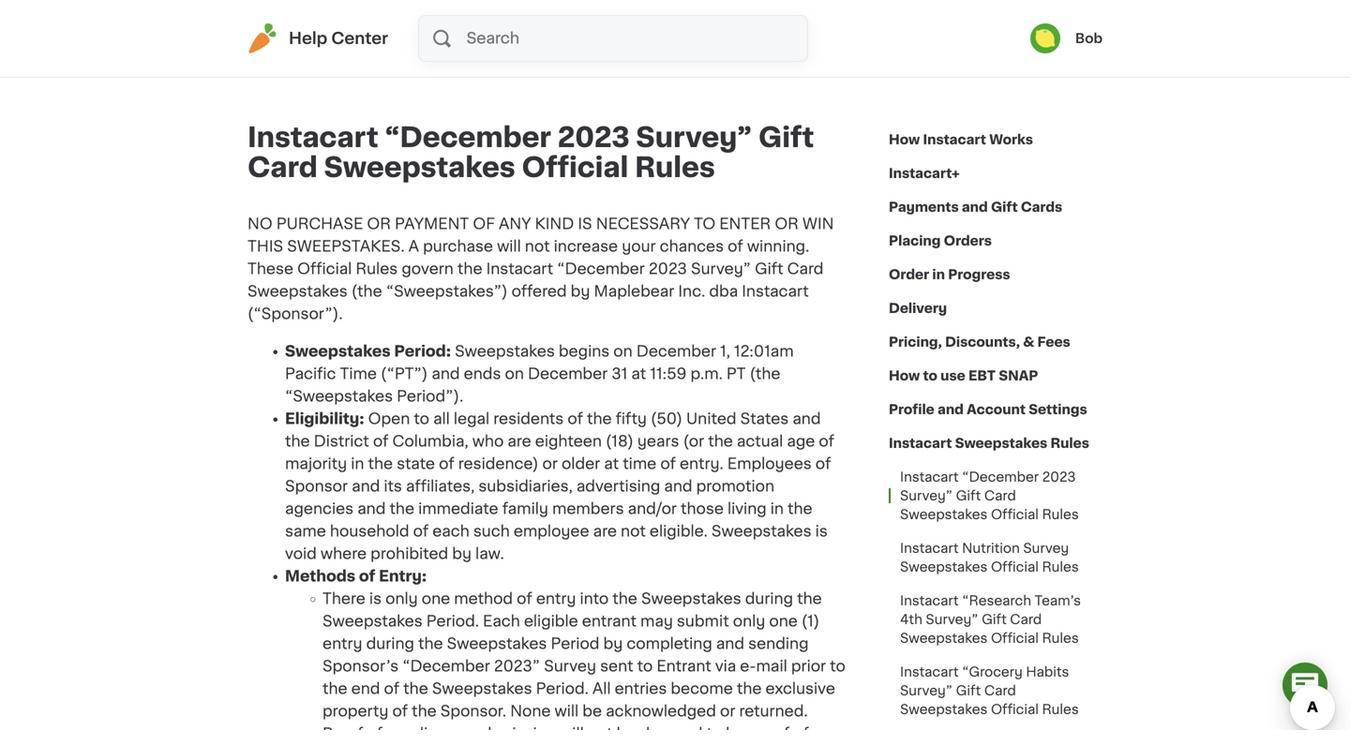 Task type: describe. For each thing, give the bounding box(es) containing it.
of up each
[[517, 592, 533, 607]]

years
[[638, 434, 680, 449]]

orders
[[944, 234, 992, 248]]

pacific
[[285, 367, 336, 382]]

official inside instacart "grocery habits survey" gift card sweepstakes official rules
[[991, 703, 1039, 717]]

pt
[[727, 367, 746, 382]]

or inside open to all legal residents of the fifty (50) united states and the district of columbia, who are eighteen (18) years (or the actual age of majority in the state of residence) or older at time of entry. employees of sponsor and its affiliates, subsidiaries, advertising and promotion agencies and the immediate family members and/or those living in the same household of each such employee are not eligible. sweepstakes is void where prohibited by law.
[[543, 457, 558, 472]]

sweepstakes inside open to all legal residents of the fifty (50) united states and the district of columbia, who are eighteen (18) years (or the actual age of majority in the state of residence) or older at time of entry. employees of sponsor and its affiliates, subsidiaries, advertising and promotion agencies and the immediate family members and/or those living in the same household of each such employee are not eligible. sweepstakes is void where prohibited by law.
[[712, 524, 812, 539]]

gift inside instacart "december 2023 survey" gift card sweepstakes official rules link
[[956, 490, 981, 503]]

entrant
[[657, 659, 712, 674]]

entries
[[615, 682, 667, 697]]

how instacart works
[[889, 133, 1034, 146]]

pricing, discounts, & fees link
[[889, 325, 1071, 359]]

family
[[502, 502, 549, 517]]

all
[[593, 682, 611, 697]]

to right prior
[[830, 659, 846, 674]]

methods of entry: there is only one method of entry into the sweepstakes during the sweepstakes period. each eligible entrant may submit only one (1) entry during the sweepstakes period by completing and sending sponsor's "december 2023" survey sent to entrant via e-mail prior to the end of the sweepstakes period. all entries become the exclusive property of the sponsor. none will be acknowledged or returned. proof of sending or submission will not be deemed to be pr
[[285, 569, 846, 731]]

instacart inside instacart "research team's 4th survey" gift card sweepstakes official rules
[[900, 595, 959, 608]]

how instacart works link
[[889, 123, 1034, 157]]

0 horizontal spatial in
[[351, 457, 364, 472]]

instacart nutrition survey sweepstakes official rules
[[900, 542, 1079, 574]]

sponsor's
[[323, 659, 399, 674]]

sweepstakes inside sweepstakes begins on december 1, 12:01am pacific time ("pt") and ends on december 31 at 11:59 p.m. pt (the "sweepstakes period").
[[455, 344, 555, 359]]

sweepstakes inside instacart "grocery habits survey" gift card sweepstakes official rules
[[900, 703, 988, 717]]

residence)
[[458, 457, 539, 472]]

card inside instacart "grocery habits survey" gift card sweepstakes official rules
[[985, 685, 1017, 698]]

sweepstakes down each
[[447, 637, 547, 652]]

not inside no purchase or payment of any kind is necessary to enter or win this sweepstakes. a purchase will not increase your chances of winning. these official rules govern the instacart "december 2023 survey" gift card sweepstakes (the "sweepstakes") offered by maplebear inc. dba instacart ("sponsor").
[[525, 239, 550, 254]]

delivery link
[[889, 292, 947, 325]]

sweepstakes up nutrition
[[900, 508, 988, 521]]

rules up instacart nutrition survey sweepstakes official rules link
[[1042, 508, 1079, 521]]

0 horizontal spatial period.
[[427, 614, 479, 629]]

help
[[289, 30, 328, 46]]

of up eighteen
[[568, 412, 583, 427]]

is inside open to all legal residents of the fifty (50) united states and the district of columbia, who are eighteen (18) years (or the actual age of majority in the state of residence) or older at time of entry. employees of sponsor and its affiliates, subsidiaries, advertising and promotion agencies and the immediate family members and/or those living in the same household of each such employee are not eligible. sweepstakes is void where prohibited by law.
[[816, 524, 828, 539]]

how to use ebt snap
[[889, 370, 1039, 383]]

instacart image
[[248, 23, 278, 53]]

the down united
[[708, 434, 733, 449]]

the right end
[[403, 682, 428, 697]]

user avatar image
[[1031, 23, 1061, 53]]

gift inside payments and gift cards link
[[991, 201, 1018, 214]]

columbia,
[[393, 434, 469, 449]]

the up property in the left bottom of the page
[[323, 682, 348, 697]]

not inside methods of entry: there is only one method of entry into the sweepstakes during the sweepstakes period. each eligible entrant may submit only one (1) entry during the sweepstakes period by completing and sending sponsor's "december 2023" survey sent to entrant via e-mail prior to the end of the sweepstakes period. all entries become the exclusive property of the sponsor. none will be acknowledged or returned. proof of sending or submission will not be deemed to be pr
[[588, 727, 613, 731]]

affiliates,
[[406, 479, 475, 494]]

1 vertical spatial one
[[769, 614, 798, 629]]

sweepstakes inside no purchase or payment of any kind is necessary to enter or win this sweepstakes. a purchase will not increase your chances of winning. these official rules govern the instacart "december 2023 survey" gift card sweepstakes (the "sweepstakes") offered by maplebear inc. dba instacart ("sponsor").
[[248, 284, 348, 299]]

1 horizontal spatial only
[[733, 614, 766, 629]]

period
[[551, 637, 600, 652]]

rules inside instacart nutrition survey sweepstakes official rules
[[1042, 561, 1079, 574]]

entry.
[[680, 457, 724, 472]]

instacart "grocery habits survey" gift card sweepstakes official rules link
[[889, 656, 1103, 727]]

by inside methods of entry: there is only one method of entry into the sweepstakes during the sweepstakes period. each eligible entrant may submit only one (1) entry during the sweepstakes period by completing and sending sponsor's "december 2023" survey sent to entrant via e-mail prior to the end of the sweepstakes period. all entries become the exclusive property of the sponsor. none will be acknowledged or returned. proof of sending or submission will not be deemed to be pr
[[604, 637, 623, 652]]

0 horizontal spatial be
[[583, 704, 602, 719]]

rules down settings
[[1051, 437, 1090, 450]]

methods
[[285, 569, 356, 584]]

sweepstakes.
[[287, 239, 405, 254]]

sweepstakes up payment
[[324, 154, 516, 181]]

who
[[472, 434, 504, 449]]

(the inside no purchase or payment of any kind is necessary to enter or win this sweepstakes. a purchase will not increase your chances of winning. these official rules govern the instacart "december 2023 survey" gift card sweepstakes (the "sweepstakes") offered by maplebear inc. dba instacart ("sponsor").
[[352, 284, 382, 299]]

gift inside no purchase or payment of any kind is necessary to enter or win this sweepstakes. a purchase will not increase your chances of winning. these official rules govern the instacart "december 2023 survey" gift card sweepstakes (the "sweepstakes") offered by maplebear inc. dba instacart ("sponsor").
[[755, 262, 784, 277]]

win
[[803, 217, 834, 232]]

gift up win at right
[[759, 124, 814, 151]]

placing orders link
[[889, 224, 992, 258]]

how for how instacart works
[[889, 133, 920, 146]]

instacart up the offered
[[486, 262, 553, 277]]

period:
[[394, 344, 451, 359]]

time
[[340, 367, 377, 382]]

time
[[623, 457, 657, 472]]

"research
[[962, 595, 1032, 608]]

to down become at the bottom
[[707, 727, 722, 731]]

&
[[1023, 336, 1035, 349]]

to up "entries"
[[637, 659, 653, 674]]

0 horizontal spatial are
[[508, 434, 532, 449]]

survey inside methods of entry: there is only one method of entry into the sweepstakes during the sweepstakes period. each eligible entrant may submit only one (1) entry during the sweepstakes period by completing and sending sponsor's "december 2023" survey sent to entrant via e-mail prior to the end of the sweepstakes period. all entries become the exclusive property of the sponsor. none will be acknowledged or returned. proof of sending or submission will not be deemed to be pr
[[544, 659, 597, 674]]

is inside methods of entry: there is only one method of entry into the sweepstakes during the sweepstakes period. each eligible entrant may submit only one (1) entry during the sweepstakes period by completing and sending sponsor's "december 2023" survey sent to entrant via e-mail prior to the end of the sweepstakes period. all entries become the exclusive property of the sponsor. none will be acknowledged or returned. proof of sending or submission will not be deemed to be pr
[[369, 592, 382, 607]]

become
[[671, 682, 733, 697]]

2 horizontal spatial in
[[933, 268, 945, 281]]

placing
[[889, 234, 941, 248]]

sweepstakes up sponsor.
[[432, 682, 532, 697]]

prior
[[791, 659, 826, 674]]

instacart sweepstakes rules link
[[889, 427, 1090, 461]]

payments
[[889, 201, 959, 214]]

the up (1)
[[797, 592, 822, 607]]

2023 inside no purchase or payment of any kind is necessary to enter or win this sweepstakes. a purchase will not increase your chances of winning. these official rules govern the instacart "december 2023 survey" gift card sweepstakes (the "sweepstakes") offered by maplebear inc. dba instacart ("sponsor").
[[649, 262, 687, 277]]

period").
[[397, 389, 464, 404]]

maplebear
[[594, 284, 675, 299]]

and inside 'profile and account settings' link
[[938, 403, 964, 416]]

rules inside instacart "research team's 4th survey" gift card sweepstakes official rules
[[1042, 632, 1079, 645]]

2 vertical spatial will
[[560, 727, 584, 731]]

"sweepstakes")
[[386, 284, 508, 299]]

immediate
[[418, 502, 499, 517]]

survey inside instacart nutrition survey sweepstakes official rules
[[1024, 542, 1069, 555]]

order
[[889, 268, 930, 281]]

1 horizontal spatial in
[[771, 502, 784, 517]]

will inside no purchase or payment of any kind is necessary to enter or win this sweepstakes. a purchase will not increase your chances of winning. these official rules govern the instacart "december 2023 survey" gift card sweepstakes (the "sweepstakes") offered by maplebear inc. dba instacart ("sponsor").
[[497, 239, 521, 254]]

a
[[409, 239, 419, 254]]

by inside open to all legal residents of the fifty (50) united states and the district of columbia, who are eighteen (18) years (or the actual age of majority in the state of residence) or older at time of entry. employees of sponsor and its affiliates, subsidiaries, advertising and promotion agencies and the immediate family members and/or those living in the same household of each such employee are not eligible. sweepstakes is void where prohibited by law.
[[452, 547, 472, 562]]

rules up to
[[635, 154, 715, 181]]

winning.
[[747, 239, 810, 254]]

of right end
[[384, 682, 400, 697]]

inc.
[[678, 284, 706, 299]]

this
[[248, 239, 283, 254]]

1 horizontal spatial period.
[[536, 682, 589, 697]]

help center link
[[248, 23, 388, 53]]

1 vertical spatial entry
[[323, 637, 363, 652]]

district
[[314, 434, 369, 449]]

fees
[[1038, 336, 1071, 349]]

of right employees
[[816, 457, 831, 472]]

of up 'prohibited'
[[413, 524, 429, 539]]

cards
[[1021, 201, 1063, 214]]

2 or from the left
[[775, 217, 799, 232]]

the down e-
[[737, 682, 762, 697]]

of right age
[[819, 434, 835, 449]]

survey" inside instacart "research team's 4th survey" gift card sweepstakes official rules
[[926, 613, 979, 627]]

the up entrant
[[613, 592, 638, 607]]

1 horizontal spatial december
[[637, 344, 717, 359]]

at inside open to all legal residents of the fifty (50) united states and the district of columbia, who are eighteen (18) years (or the actual age of majority in the state of residence) or older at time of entry. employees of sponsor and its affiliates, subsidiaries, advertising and promotion agencies and the immediate family members and/or those living in the same household of each such employee are not eligible. sweepstakes is void where prohibited by law.
[[604, 457, 619, 472]]

of
[[473, 217, 495, 232]]

("sponsor").
[[248, 307, 343, 322]]

gift inside instacart "research team's 4th survey" gift card sweepstakes official rules
[[982, 613, 1007, 627]]

instacart sweepstakes rules
[[889, 437, 1090, 450]]

"december down instacart sweepstakes rules
[[962, 471, 1039, 484]]

rules inside instacart "grocery habits survey" gift card sweepstakes official rules
[[1042, 703, 1079, 717]]

survey" down instacart sweepstakes rules
[[900, 490, 953, 503]]

31
[[612, 367, 628, 382]]

Search search field
[[465, 16, 808, 61]]

card up no
[[248, 154, 318, 181]]

to inside 'link'
[[923, 370, 938, 383]]

and/or
[[628, 502, 677, 517]]

employees
[[728, 457, 812, 472]]

majority
[[285, 457, 347, 472]]

the down 'entry:'
[[418, 637, 443, 652]]

1 horizontal spatial be
[[617, 727, 636, 731]]

sweepstakes inside instacart nutrition survey sweepstakes official rules
[[900, 561, 988, 574]]

returned.
[[740, 704, 808, 719]]

help center
[[289, 30, 388, 46]]

the up its
[[368, 457, 393, 472]]

official up is
[[522, 154, 629, 181]]

profile
[[889, 403, 935, 416]]

of right property in the left bottom of the page
[[392, 704, 408, 719]]

and down entry.
[[664, 479, 693, 494]]

survey" up to
[[636, 124, 752, 151]]

sweepstakes up submit
[[642, 592, 742, 607]]

sweepstakes down 'account'
[[955, 437, 1048, 450]]

0 horizontal spatial sending
[[387, 727, 447, 731]]

to
[[694, 217, 716, 232]]

official up nutrition
[[991, 508, 1039, 521]]

prohibited
[[371, 547, 449, 562]]

(or
[[683, 434, 705, 449]]

2 horizontal spatial be
[[726, 727, 746, 731]]

via
[[715, 659, 736, 674]]

bob
[[1076, 32, 1103, 45]]

household
[[330, 524, 409, 539]]

and up the household
[[358, 502, 386, 517]]

profile and account settings
[[889, 403, 1088, 416]]

by inside no purchase or payment of any kind is necessary to enter or win this sweepstakes. a purchase will not increase your chances of winning. these official rules govern the instacart "december 2023 survey" gift card sweepstakes (the "sweepstakes") offered by maplebear inc. dba instacart ("sponsor").
[[571, 284, 590, 299]]

actual
[[737, 434, 783, 449]]

placing orders
[[889, 234, 992, 248]]

0 horizontal spatial one
[[422, 592, 450, 607]]

instacart down winning.
[[742, 284, 809, 299]]

card up nutrition
[[985, 490, 1017, 503]]

team's
[[1035, 595, 1081, 608]]

settings
[[1029, 403, 1088, 416]]

instacart "research team's 4th survey" gift card sweepstakes official rules link
[[889, 584, 1103, 656]]

pricing,
[[889, 336, 942, 349]]

and inside sweepstakes begins on december 1, 12:01am pacific time ("pt") and ends on december 31 at 11:59 p.m. pt (the "sweepstakes period").
[[432, 367, 460, 382]]

ends
[[464, 367, 501, 382]]

0 horizontal spatial 2023
[[558, 124, 630, 151]]

"december inside methods of entry: there is only one method of entry into the sweepstakes during the sweepstakes period. each eligible entrant may submit only one (1) entry during the sweepstakes period by completing and sending sponsor's "december 2023" survey sent to entrant via e-mail prior to the end of the sweepstakes period. all entries become the exclusive property of the sponsor. none will be acknowledged or returned. proof of sending or submission will not be deemed to be pr
[[403, 659, 490, 674]]



Task type: vqa. For each thing, say whether or not it's contained in the screenshot.
the Instacart+
yes



Task type: locate. For each thing, give the bounding box(es) containing it.
chances
[[660, 239, 724, 254]]

gift down winning.
[[755, 262, 784, 277]]

gift down the "research
[[982, 613, 1007, 627]]

0 horizontal spatial at
[[604, 457, 619, 472]]

survey down period
[[544, 659, 597, 674]]

rules
[[635, 154, 715, 181], [356, 262, 398, 277], [1051, 437, 1090, 450], [1042, 508, 1079, 521], [1042, 561, 1079, 574], [1042, 632, 1079, 645], [1042, 703, 1079, 717]]

how inside 'link'
[[889, 370, 920, 383]]

1 vertical spatial not
[[621, 524, 646, 539]]

rules up habits
[[1042, 632, 1079, 645]]

2023
[[558, 124, 630, 151], [649, 262, 687, 277], [1043, 471, 1076, 484]]

0 horizontal spatial only
[[386, 592, 418, 607]]

("pt")
[[381, 367, 428, 382]]

1 vertical spatial by
[[452, 547, 472, 562]]

how for how to use ebt snap
[[889, 370, 920, 383]]

only
[[386, 592, 418, 607], [733, 614, 766, 629]]

1 vertical spatial only
[[733, 614, 766, 629]]

only down 'entry:'
[[386, 592, 418, 607]]

not down kind
[[525, 239, 550, 254]]

0 horizontal spatial or
[[451, 727, 466, 731]]

living
[[728, 502, 767, 517]]

0 vertical spatial instacart "december 2023 survey" gift card sweepstakes official rules
[[248, 124, 814, 181]]

1 horizontal spatial or
[[775, 217, 799, 232]]

1 horizontal spatial not
[[588, 727, 613, 731]]

gift down instacart sweepstakes rules
[[956, 490, 981, 503]]

0 vertical spatial how
[[889, 133, 920, 146]]

survey" inside no purchase or payment of any kind is necessary to enter or win this sweepstakes. a purchase will not increase your chances of winning. these official rules govern the instacart "december 2023 survey" gift card sweepstakes (the "sweepstakes") offered by maplebear inc. dba instacart ("sponsor").
[[691, 262, 751, 277]]

2 horizontal spatial or
[[720, 704, 736, 719]]

1 vertical spatial 2023
[[649, 262, 687, 277]]

delivery
[[889, 302, 947, 315]]

during up mail
[[745, 592, 794, 607]]

card inside no purchase or payment of any kind is necessary to enter or win this sweepstakes. a purchase will not increase your chances of winning. these official rules govern the instacart "december 2023 survey" gift card sweepstakes (the "sweepstakes") offered by maplebear inc. dba instacart ("sponsor").
[[788, 262, 824, 277]]

0 horizontal spatial by
[[452, 547, 472, 562]]

mail
[[756, 659, 788, 674]]

same
[[285, 524, 326, 539]]

not
[[525, 239, 550, 254], [621, 524, 646, 539], [588, 727, 613, 731]]

1 vertical spatial is
[[369, 592, 382, 607]]

1 horizontal spatial entry
[[536, 592, 576, 607]]

and up orders
[[962, 201, 988, 214]]

of up there
[[359, 569, 376, 584]]

0 horizontal spatial during
[[366, 637, 415, 652]]

survey" inside instacart "grocery habits survey" gift card sweepstakes official rules
[[900, 685, 953, 698]]

1 horizontal spatial or
[[543, 457, 558, 472]]

in down district
[[351, 457, 364, 472]]

0 vertical spatial or
[[543, 457, 558, 472]]

sweepstakes up time at the left bottom
[[285, 344, 391, 359]]

purchase
[[276, 217, 363, 232]]

payment
[[395, 217, 469, 232]]

or up winning.
[[775, 217, 799, 232]]

and up age
[[793, 412, 821, 427]]

dba
[[709, 284, 738, 299]]

fifty
[[616, 412, 647, 427]]

instacart+ link
[[889, 157, 960, 190]]

deemed
[[640, 727, 703, 731]]

card inside instacart "research team's 4th survey" gift card sweepstakes official rules
[[1010, 613, 1042, 627]]

0 vertical spatial in
[[933, 268, 945, 281]]

rules up team's
[[1042, 561, 1079, 574]]

entry:
[[379, 569, 427, 584]]

snap
[[999, 370, 1039, 383]]

1 vertical spatial or
[[720, 704, 736, 719]]

instacart "research team's 4th survey" gift card sweepstakes official rules
[[900, 595, 1081, 645]]

instacart "december 2023 survey" gift card sweepstakes official rules
[[248, 124, 814, 181], [900, 471, 1079, 521]]

sponsor.
[[441, 704, 507, 719]]

acknowledged
[[606, 704, 717, 719]]

1 horizontal spatial are
[[593, 524, 617, 539]]

at
[[632, 367, 646, 382], [604, 457, 619, 472]]

0 vertical spatial (the
[[352, 284, 382, 299]]

"december up of
[[385, 124, 551, 151]]

december up the 11:59
[[637, 344, 717, 359]]

void
[[285, 547, 317, 562]]

official down sweepstakes. at top left
[[297, 262, 352, 277]]

entry up 'sponsor's'
[[323, 637, 363, 652]]

instacart+
[[889, 167, 960, 180]]

instacart inside how instacart works link
[[923, 133, 987, 146]]

state
[[397, 457, 435, 472]]

sweepstakes down living at bottom right
[[712, 524, 812, 539]]

are down residents
[[508, 434, 532, 449]]

order in progress link
[[889, 258, 1011, 292]]

govern
[[402, 262, 454, 277]]

"december inside no purchase or payment of any kind is necessary to enter or win this sweepstakes. a purchase will not increase your chances of winning. these official rules govern the instacart "december 2023 survey" gift card sweepstakes (the "sweepstakes") offered by maplebear inc. dba instacart ("sponsor").
[[557, 262, 645, 277]]

not inside open to all legal residents of the fifty (50) united states and the district of columbia, who are eighteen (18) years (or the actual age of majority in the state of residence) or older at time of entry. employees of sponsor and its affiliates, subsidiaries, advertising and promotion agencies and the immediate family members and/or those living in the same household of each such employee are not eligible. sweepstakes is void where prohibited by law.
[[621, 524, 646, 539]]

1 horizontal spatial (the
[[750, 367, 781, 382]]

instacart down 4th
[[900, 666, 959, 679]]

0 vertical spatial will
[[497, 239, 521, 254]]

sponsor
[[285, 479, 348, 494]]

legal
[[454, 412, 490, 427]]

habits
[[1026, 666, 1070, 679]]

1 vertical spatial period.
[[536, 682, 589, 697]]

by down each
[[452, 547, 472, 562]]

at inside sweepstakes begins on december 1, 12:01am pacific time ("pt") and ends on december 31 at 11:59 p.m. pt (the "sweepstakes period").
[[632, 367, 646, 382]]

11:59
[[650, 367, 687, 382]]

2 horizontal spatial 2023
[[1043, 471, 1076, 484]]

official inside instacart "research team's 4th survey" gift card sweepstakes official rules
[[991, 632, 1039, 645]]

period.
[[427, 614, 479, 629], [536, 682, 589, 697]]

0 vertical spatial 2023
[[558, 124, 630, 151]]

4th
[[900, 613, 923, 627]]

one left (1)
[[769, 614, 798, 629]]

of
[[728, 239, 744, 254], [568, 412, 583, 427], [373, 434, 389, 449], [819, 434, 835, 449], [439, 457, 455, 472], [661, 457, 676, 472], [816, 457, 831, 472], [413, 524, 429, 539], [359, 569, 376, 584], [517, 592, 533, 607], [384, 682, 400, 697], [392, 704, 408, 719], [367, 727, 383, 731]]

survey"
[[636, 124, 752, 151], [691, 262, 751, 277], [900, 490, 953, 503], [926, 613, 979, 627], [900, 685, 953, 698]]

in right living at bottom right
[[771, 502, 784, 517]]

of down open
[[373, 434, 389, 449]]

1 horizontal spatial on
[[614, 344, 633, 359]]

1 horizontal spatial sending
[[749, 637, 809, 652]]

2 how from the top
[[889, 370, 920, 383]]

eighteen
[[535, 434, 602, 449]]

1 vertical spatial in
[[351, 457, 364, 472]]

1 horizontal spatial during
[[745, 592, 794, 607]]

0 vertical spatial period.
[[427, 614, 479, 629]]

instacart up "purchase" at the top
[[248, 124, 379, 151]]

0 vertical spatial entry
[[536, 592, 576, 607]]

2 vertical spatial by
[[604, 637, 623, 652]]

enter
[[720, 217, 771, 232]]

0 vertical spatial not
[[525, 239, 550, 254]]

0 vertical spatial only
[[386, 592, 418, 607]]

not down and/or
[[621, 524, 646, 539]]

of down years
[[661, 457, 676, 472]]

0 horizontal spatial or
[[367, 217, 391, 232]]

(the down 12:01am
[[750, 367, 781, 382]]

0 vertical spatial at
[[632, 367, 646, 382]]

1 vertical spatial december
[[528, 367, 608, 382]]

gift left cards
[[991, 201, 1018, 214]]

instacart down profile
[[889, 437, 952, 450]]

2 vertical spatial not
[[588, 727, 613, 731]]

how up instacart+ link on the right of page
[[889, 133, 920, 146]]

any
[[499, 217, 531, 232]]

pricing, discounts, & fees
[[889, 336, 1071, 349]]

0 vertical spatial one
[[422, 592, 450, 607]]

ebt
[[969, 370, 996, 383]]

0 vertical spatial during
[[745, 592, 794, 607]]

instacart "grocery habits survey" gift card sweepstakes official rules
[[900, 666, 1079, 717]]

all
[[433, 412, 450, 427]]

on up "31"
[[614, 344, 633, 359]]

be
[[583, 704, 602, 719], [617, 727, 636, 731], [726, 727, 746, 731]]

0 horizontal spatial is
[[369, 592, 382, 607]]

how
[[889, 133, 920, 146], [889, 370, 920, 383]]

1 horizontal spatial one
[[769, 614, 798, 629]]

age
[[787, 434, 815, 449]]

rules inside no purchase or payment of any kind is necessary to enter or win this sweepstakes. a purchase will not increase your chances of winning. these official rules govern the instacart "december 2023 survey" gift card sweepstakes (the "sweepstakes") offered by maplebear inc. dba instacart ("sponsor").
[[356, 262, 398, 277]]

none
[[510, 704, 551, 719]]

and up period").
[[432, 367, 460, 382]]

open to all legal residents of the fifty (50) united states and the district of columbia, who are eighteen (18) years (or the actual age of majority in the state of residence) or older at time of entry. employees of sponsor and its affiliates, subsidiaries, advertising and promotion agencies and the immediate family members and/or those living in the same household of each such employee are not eligible. sweepstakes is void where prohibited by law.
[[285, 412, 835, 562]]

of inside no purchase or payment of any kind is necessary to enter or win this sweepstakes. a purchase will not increase your chances of winning. these official rules govern the instacart "december 2023 survey" gift card sweepstakes (the "sweepstakes") offered by maplebear inc. dba instacart ("sponsor").
[[728, 239, 744, 254]]

or down eighteen
[[543, 457, 558, 472]]

be down returned.
[[726, 727, 746, 731]]

will right submission
[[560, 727, 584, 731]]

card down the "research
[[1010, 613, 1042, 627]]

1 horizontal spatial instacart "december 2023 survey" gift card sweepstakes official rules
[[900, 471, 1079, 521]]

rules down sweepstakes. at top left
[[356, 262, 398, 277]]

the up 'majority'
[[285, 434, 310, 449]]

instacart inside instacart "december 2023 survey" gift card sweepstakes official rules link
[[900, 471, 959, 484]]

2023 up inc.
[[649, 262, 687, 277]]

instacart "december 2023 survey" gift card sweepstakes official rules link
[[889, 461, 1103, 532]]

1 vertical spatial instacart "december 2023 survey" gift card sweepstakes official rules
[[900, 471, 1079, 521]]

completing
[[627, 637, 713, 652]]

the right living at bottom right
[[788, 502, 813, 517]]

works
[[990, 133, 1034, 146]]

official inside instacart nutrition survey sweepstakes official rules
[[991, 561, 1039, 574]]

(the inside sweepstakes begins on december 1, 12:01am pacific time ("pt") and ends on december 31 at 11:59 p.m. pt (the "sweepstakes period").
[[750, 367, 781, 382]]

(the down sweepstakes. at top left
[[352, 284, 382, 299]]

members
[[552, 502, 624, 517]]

gift inside instacart "grocery habits survey" gift card sweepstakes official rules
[[956, 685, 981, 698]]

the down purchase
[[458, 262, 483, 277]]

0 vertical spatial survey
[[1024, 542, 1069, 555]]

no purchase or payment of any kind is necessary to enter or win this sweepstakes. a purchase will not increase your chances of winning. these official rules govern the instacart "december 2023 survey" gift card sweepstakes (the "sweepstakes") offered by maplebear inc. dba instacart ("sponsor").
[[248, 217, 834, 322]]

0 horizontal spatial december
[[528, 367, 608, 382]]

sweepstakes begins on december 1, 12:01am pacific time ("pt") and ends on december 31 at 11:59 p.m. pt (the "sweepstakes period").
[[285, 344, 794, 404]]

official inside no purchase or payment of any kind is necessary to enter or win this sweepstakes. a purchase will not increase your chances of winning. these official rules govern the instacart "december 2023 survey" gift card sweepstakes (the "sweepstakes") offered by maplebear inc. dba instacart ("sponsor").
[[297, 262, 352, 277]]

0 horizontal spatial survey
[[544, 659, 597, 674]]

be down all
[[583, 704, 602, 719]]

of up affiliates,
[[439, 457, 455, 472]]

to
[[923, 370, 938, 383], [414, 412, 430, 427], [637, 659, 653, 674], [830, 659, 846, 674], [707, 727, 722, 731]]

1 horizontal spatial is
[[816, 524, 828, 539]]

the inside no purchase or payment of any kind is necessary to enter or win this sweepstakes. a purchase will not increase your chances of winning. these official rules govern the instacart "december 2023 survey" gift card sweepstakes (the "sweepstakes") offered by maplebear inc. dba instacart ("sponsor").
[[458, 262, 483, 277]]

or up sweepstakes. at top left
[[367, 217, 391, 232]]

and up via
[[716, 637, 745, 652]]

2 vertical spatial 2023
[[1043, 471, 1076, 484]]

0 vertical spatial are
[[508, 434, 532, 449]]

december
[[637, 344, 717, 359], [528, 367, 608, 382]]

2023 down settings
[[1043, 471, 1076, 484]]

2 vertical spatial in
[[771, 502, 784, 517]]

instacart inside instacart nutrition survey sweepstakes official rules
[[900, 542, 959, 555]]

advertising
[[577, 479, 661, 494]]

and left its
[[352, 479, 380, 494]]

0 vertical spatial by
[[571, 284, 590, 299]]

instacart inside instacart "grocery habits survey" gift card sweepstakes official rules
[[900, 666, 959, 679]]

december down begins
[[528, 367, 608, 382]]

1 vertical spatial will
[[555, 704, 579, 719]]

to inside open to all legal residents of the fifty (50) united states and the district of columbia, who are eighteen (18) years (or the actual age of majority in the state of residence) or older at time of entry. employees of sponsor and its affiliates, subsidiaries, advertising and promotion agencies and the immediate family members and/or those living in the same household of each such employee are not eligible. sweepstakes is void where prohibited by law.
[[414, 412, 430, 427]]

of down enter
[[728, 239, 744, 254]]

such
[[473, 524, 510, 539]]

sweepstakes up ("sponsor").
[[248, 284, 348, 299]]

survey
[[1024, 542, 1069, 555], [544, 659, 597, 674]]

1 vertical spatial (the
[[750, 367, 781, 382]]

nutrition
[[962, 542, 1020, 555]]

submit
[[677, 614, 729, 629]]

0 horizontal spatial instacart "december 2023 survey" gift card sweepstakes official rules
[[248, 124, 814, 181]]

sweepstakes inside instacart "research team's 4th survey" gift card sweepstakes official rules
[[900, 632, 988, 645]]

subsidiaries,
[[479, 479, 573, 494]]

1 vertical spatial on
[[505, 367, 524, 382]]

2 horizontal spatial not
[[621, 524, 646, 539]]

of down property in the left bottom of the page
[[367, 727, 383, 731]]

sweepstakes down there
[[323, 614, 423, 629]]

1 vertical spatial survey
[[544, 659, 597, 674]]

gift
[[759, 124, 814, 151], [991, 201, 1018, 214], [755, 262, 784, 277], [956, 490, 981, 503], [982, 613, 1007, 627], [956, 685, 981, 698]]

survey" up the dba
[[691, 262, 751, 277]]

instacart down instacart sweepstakes rules
[[900, 471, 959, 484]]

0 vertical spatial on
[[614, 344, 633, 359]]

to left the all
[[414, 412, 430, 427]]

official down "grocery
[[991, 703, 1039, 717]]

order in progress
[[889, 268, 1011, 281]]

the left sponsor.
[[412, 704, 437, 719]]

the down its
[[390, 502, 415, 517]]

card down "grocery
[[985, 685, 1017, 698]]

property
[[323, 704, 389, 719]]

0 horizontal spatial not
[[525, 239, 550, 254]]

and inside payments and gift cards link
[[962, 201, 988, 214]]

"december down increase
[[557, 262, 645, 277]]

one
[[422, 592, 450, 607], [769, 614, 798, 629]]

submission
[[470, 727, 556, 731]]

entry up eligible at the left
[[536, 592, 576, 607]]

2 vertical spatial or
[[451, 727, 466, 731]]

rules down habits
[[1042, 703, 1079, 717]]

or down sponsor.
[[451, 727, 466, 731]]

sweepstakes
[[324, 154, 516, 181], [248, 284, 348, 299], [285, 344, 391, 359], [455, 344, 555, 359], [955, 437, 1048, 450], [900, 508, 988, 521], [712, 524, 812, 539], [900, 561, 988, 574], [642, 592, 742, 607], [323, 614, 423, 629], [900, 632, 988, 645], [447, 637, 547, 652], [432, 682, 532, 697], [900, 703, 988, 717]]

will right none
[[555, 704, 579, 719]]

sweepstakes down "grocery
[[900, 703, 988, 717]]

instacart "december 2023 survey" gift card sweepstakes official rules down instacart sweepstakes rules
[[900, 471, 1079, 521]]

1 horizontal spatial 2023
[[649, 262, 687, 277]]

0 vertical spatial is
[[816, 524, 828, 539]]

there
[[323, 592, 366, 607]]

sweepstakes down 4th
[[900, 632, 988, 645]]

1 horizontal spatial at
[[632, 367, 646, 382]]

1 horizontal spatial by
[[571, 284, 590, 299]]

official up "grocery
[[991, 632, 1039, 645]]

is
[[578, 217, 592, 232]]

period. down method in the bottom left of the page
[[427, 614, 479, 629]]

1 vertical spatial are
[[593, 524, 617, 539]]

discounts,
[[946, 336, 1020, 349]]

0 vertical spatial sending
[[749, 637, 809, 652]]

(1)
[[802, 614, 820, 629]]

1 vertical spatial how
[[889, 370, 920, 383]]

card
[[248, 154, 318, 181], [788, 262, 824, 277], [985, 490, 1017, 503], [1010, 613, 1042, 627], [985, 685, 1017, 698]]

0 horizontal spatial on
[[505, 367, 524, 382]]

1 how from the top
[[889, 133, 920, 146]]

end
[[351, 682, 380, 697]]

0 horizontal spatial entry
[[323, 637, 363, 652]]

instacart inside instacart sweepstakes rules link
[[889, 437, 952, 450]]

"grocery
[[962, 666, 1023, 679]]

survey" right 4th
[[926, 613, 979, 627]]

instacart up 4th
[[900, 595, 959, 608]]

entrant
[[582, 614, 637, 629]]

0 horizontal spatial (the
[[352, 284, 382, 299]]

1 horizontal spatial survey
[[1024, 542, 1069, 555]]

1 vertical spatial at
[[604, 457, 619, 472]]

and inside methods of entry: there is only one method of entry into the sweepstakes during the sweepstakes period. each eligible entrant may submit only one (1) entry during the sweepstakes period by completing and sending sponsor's "december 2023" survey sent to entrant via e-mail prior to the end of the sweepstakes period. all entries become the exclusive property of the sponsor. none will be acknowledged or returned. proof of sending or submission will not be deemed to be pr
[[716, 637, 745, 652]]

1 vertical spatial sending
[[387, 727, 447, 731]]

each
[[483, 614, 520, 629]]

only up e-
[[733, 614, 766, 629]]

e-
[[740, 659, 756, 674]]

one down 'entry:'
[[422, 592, 450, 607]]

0 vertical spatial december
[[637, 344, 717, 359]]

1 or from the left
[[367, 217, 391, 232]]

account
[[967, 403, 1026, 416]]

2 horizontal spatial by
[[604, 637, 623, 652]]

the up the (18) on the left of page
[[587, 412, 612, 427]]

1 vertical spatial during
[[366, 637, 415, 652]]



